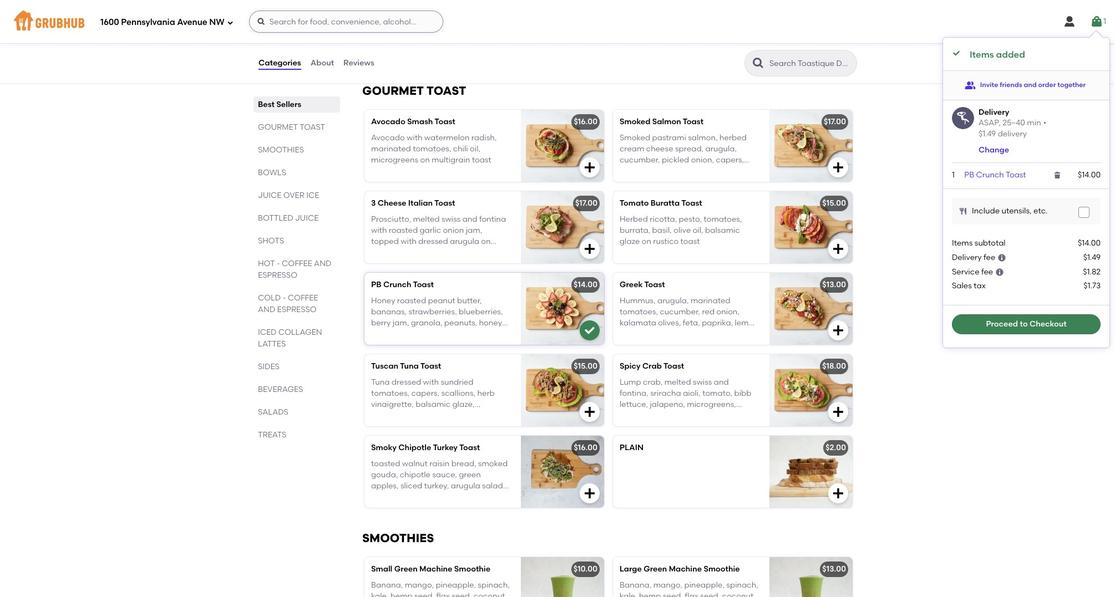 Task type: describe. For each thing, give the bounding box(es) containing it.
italian
[[409, 199, 433, 208]]

beverages tab
[[258, 384, 336, 396]]

cucumber, inside the smoked pastrami salmon, herbed cream cheese spread, arugula, cucumber, pickled onion, capers, toasty seasoning, microgreens, lemon wedge on sourdough toast
[[620, 156, 660, 165]]

main navigation navigation
[[0, 0, 1116, 43]]

banana,
[[400, 15, 432, 25]]

1 horizontal spatial smoothies
[[363, 532, 434, 546]]

and inside lump crab, melted swiss and fontina, sriracha aioli, tomato, bibb lettuce, jalapeno, microgreens, lemon twish on rustico toast
[[714, 378, 729, 387]]

microgreens inside the toasted walnut raisin bread, smoked gouda, chipotle sauce, green apples, sliced turkey, arugula salad, toasted walnuts, topped with microgreens
[[371, 505, 419, 514]]

1 inside items added tooltip
[[953, 171, 955, 180]]

espresso for hot
[[258, 271, 298, 280]]

smoothie for small green machine smoothie
[[455, 565, 491, 575]]

items added
[[970, 49, 1026, 60]]

•
[[1044, 118, 1047, 128]]

burrata,
[[620, 226, 651, 235]]

chipotle
[[399, 444, 432, 453]]

hot
[[258, 259, 275, 269]]

gourmet toast tab
[[258, 122, 336, 133]]

treats tab
[[258, 430, 336, 441]]

cheddar
[[407, 248, 439, 258]]

bowls tab
[[258, 167, 336, 179]]

toast up bread,
[[460, 444, 480, 453]]

machine for small
[[420, 565, 453, 575]]

items for items subtotal
[[953, 239, 973, 248]]

on inside avocado with watermelon radish, marinated tomatoes, chili oil, microgreens on multigrain toast
[[421, 156, 430, 165]]

iced
[[258, 328, 277, 338]]

iced collagen lattes tab
[[258, 327, 336, 350]]

coffee, banana, date, almond milk button
[[364, 0, 606, 62]]

greek toast
[[620, 281, 666, 290]]

toasted walnut raisin bread, smoked gouda, chipotle sauce, green apples, sliced turkey, arugula salad, toasted walnuts, topped with microgreens
[[371, 459, 508, 514]]

25–40
[[1003, 118, 1026, 128]]

melted inside the prosciutto, melted swiss and fontina with roasted garlic onion jam, topped with dressed arugula on jalapeno cheddar toast
[[413, 215, 440, 224]]

walnut inside the honey roasted peanut butter, bananas, strawberries, blueberries, berry jam, granola, peanuts, honey drizzle, mint on walnut raisin toast
[[429, 330, 455, 339]]

kalamata
[[620, 319, 657, 328]]

etc.
[[1034, 206, 1048, 216]]

salads tab
[[258, 407, 336, 419]]

lettuce,
[[620, 400, 649, 410]]

feta,
[[683, 319, 701, 328]]

raisin inside the honey roasted peanut butter, bananas, strawberries, blueberries, berry jam, granola, peanuts, honey drizzle, mint on walnut raisin toast
[[457, 330, 477, 339]]

wedge inside the smoked pastrami salmon, herbed cream cheese spread, arugula, cucumber, pickled onion, capers, toasty seasoning, microgreens, lemon wedge on sourdough toast
[[646, 178, 671, 188]]

about button
[[310, 43, 335, 83]]

toast up salmon,
[[683, 117, 704, 127]]

sellers
[[277, 100, 302, 109]]

checkout
[[1030, 320, 1067, 329]]

ice
[[307, 191, 319, 200]]

toast up the pesto,
[[682, 199, 703, 208]]

1 horizontal spatial toast
[[427, 84, 467, 98]]

toast right tuna
[[421, 362, 441, 372]]

pineapple, for small green machine smoothie
[[436, 581, 476, 590]]

garlic
[[420, 226, 441, 235]]

juice inside juice over ice tab
[[258, 191, 282, 200]]

lemon inside the smoked pastrami salmon, herbed cream cheese spread, arugula, cucumber, pickled onion, capers, toasty seasoning, microgreens, lemon wedge on sourdough toast
[[620, 178, 644, 188]]

1 vertical spatial crunch
[[384, 281, 412, 290]]

best sellers tab
[[258, 99, 336, 110]]

best sellers
[[258, 100, 302, 109]]

peanuts,
[[445, 319, 478, 328]]

subtotal
[[975, 239, 1006, 248]]

svg image for large iced brew smoothie image
[[585, 41, 598, 55]]

reviews
[[344, 58, 375, 68]]

turkey,
[[424, 482, 449, 491]]

bottled
[[258, 214, 293, 223]]

honey
[[371, 296, 396, 306]]

green
[[459, 471, 481, 480]]

kale, for large
[[620, 592, 638, 598]]

radish,
[[472, 133, 497, 142]]

with up cheddar
[[401, 237, 417, 247]]

prosciutto, melted swiss and fontina with roasted garlic onion jam, topped with dressed arugula on jalapeno cheddar toast
[[371, 215, 506, 258]]

smoky chipotle turkey toast
[[371, 444, 480, 453]]

shots tab
[[258, 235, 336, 247]]

berry
[[371, 319, 391, 328]]

twish
[[646, 412, 665, 421]]

wedge inside hummus, arugula, marinated tomatoes, cucumber, red onion, kalamata olives, feta, paprika, lemon wedge on rustico toast
[[620, 330, 646, 339]]

crab
[[643, 362, 662, 372]]

glaze
[[620, 237, 640, 247]]

1 horizontal spatial $1.49
[[1084, 253, 1101, 263]]

onion, inside the smoked pastrami salmon, herbed cream cheese spread, arugula, cucumber, pickled onion, capers, toasty seasoning, microgreens, lemon wedge on sourdough toast
[[692, 156, 715, 165]]

tuscan tuna toast image
[[521, 355, 605, 427]]

hemp for large
[[640, 592, 662, 598]]

rustico inside hummus, arugula, marinated tomatoes, cucumber, red onion, kalamata olives, feta, paprika, lemon wedge on rustico toast
[[659, 330, 685, 339]]

sriracha
[[651, 389, 682, 399]]

coffee, banana, date, almond milk
[[370, 15, 501, 25]]

shots
[[258, 237, 284, 246]]

1 vertical spatial pb
[[371, 281, 382, 290]]

pb crunch toast inside items added tooltip
[[965, 171, 1027, 180]]

salmon
[[653, 117, 682, 127]]

2 seed, from the left
[[452, 592, 472, 598]]

- for cold
[[283, 294, 286, 303]]

green for large
[[644, 565, 667, 575]]

onion, inside hummus, arugula, marinated tomatoes, cucumber, red onion, kalamata olives, feta, paprika, lemon wedge on rustico toast
[[717, 308, 740, 317]]

bowls
[[258, 168, 286, 178]]

coffee,
[[370, 15, 398, 25]]

toast inside the prosciutto, melted swiss and fontina with roasted garlic onion jam, topped with dressed arugula on jalapeno cheddar toast
[[441, 248, 460, 258]]

toasty
[[620, 167, 644, 176]]

arugula inside the toasted walnut raisin bread, smoked gouda, chipotle sauce, green apples, sliced turkey, arugula salad, toasted walnuts, topped with microgreens
[[451, 482, 481, 491]]

svg image for plain image
[[832, 488, 846, 501]]

mint
[[399, 330, 416, 339]]

toast inside items added tooltip
[[1007, 171, 1027, 180]]

on inside the smoked pastrami salmon, herbed cream cheese spread, arugula, cucumber, pickled onion, capers, toasty seasoning, microgreens, lemon wedge on sourdough toast
[[673, 178, 683, 188]]

tomato,
[[703, 389, 733, 399]]

kale, for small
[[371, 592, 389, 598]]

pb crunch toast link
[[965, 171, 1027, 180]]

cold
[[258, 294, 281, 303]]

svg image for spicy crab toast image
[[832, 406, 846, 419]]

small green machine smoothie image
[[521, 558, 605, 598]]

hot - coffee and espresso
[[258, 259, 332, 280]]

microgreens, inside lump crab, melted swiss and fontina, sriracha aioli, tomato, bibb lettuce, jalapeno, microgreens, lemon twish on rustico toast
[[687, 400, 737, 410]]

honey
[[479, 319, 502, 328]]

$13.00 for banana, mango, pineapple, spinach, kale, hemp seed, flax seed, coconu
[[823, 565, 847, 575]]

basil,
[[653, 226, 672, 235]]

and inside the prosciutto, melted swiss and fontina with roasted garlic onion jam, topped with dressed arugula on jalapeno cheddar toast
[[463, 215, 478, 224]]

1 vertical spatial pb crunch toast
[[371, 281, 434, 290]]

machine for large
[[669, 565, 702, 575]]

and for hot - coffee and espresso
[[314, 259, 332, 269]]

pb crunch toast image
[[521, 273, 605, 345]]

red
[[703, 308, 715, 317]]

large iced brew smoothie image
[[522, 0, 606, 62]]

over
[[284, 191, 305, 200]]

salmon,
[[689, 133, 718, 142]]

toast right 'italian' at the top
[[435, 199, 455, 208]]

toast inside hummus, arugula, marinated tomatoes, cucumber, red onion, kalamata olives, feta, paprika, lemon wedge on rustico toast
[[686, 330, 706, 339]]

sides
[[258, 363, 280, 372]]

1 vertical spatial $14.00
[[1079, 239, 1101, 248]]

$10.00
[[574, 565, 598, 575]]

items added tooltip
[[944, 31, 1110, 348]]

walnuts,
[[402, 493, 434, 503]]

greek toast image
[[770, 273, 853, 345]]

hummus,
[[620, 296, 656, 306]]

raisin inside the toasted walnut raisin bread, smoked gouda, chipotle sauce, green apples, sliced turkey, arugula salad, toasted walnuts, topped with microgreens
[[430, 459, 450, 469]]

smoothies inside smoothies tab
[[258, 145, 304, 155]]

invite friends and order together
[[981, 81, 1087, 89]]

microgreens inside avocado with watermelon radish, marinated tomatoes, chili oil, microgreens on multigrain toast
[[371, 156, 419, 165]]

svg image inside the 1 button
[[1091, 15, 1104, 28]]

sauce,
[[433, 471, 457, 480]]

tomato buratta toast image
[[770, 192, 853, 264]]

herbed
[[620, 215, 648, 224]]

roasted inside the honey roasted peanut butter, bananas, strawberries, blueberries, berry jam, granola, peanuts, honey drizzle, mint on walnut raisin toast
[[397, 296, 426, 306]]

with inside avocado with watermelon radish, marinated tomatoes, chili oil, microgreens on multigrain toast
[[407, 133, 423, 142]]

arugula inside the prosciutto, melted swiss and fontina with roasted garlic onion jam, topped with dressed arugula on jalapeno cheddar toast
[[450, 237, 480, 247]]

tuscan tuna toast
[[371, 362, 441, 372]]

tomatoes, inside avocado with watermelon radish, marinated tomatoes, chili oil, microgreens on multigrain toast
[[413, 144, 452, 154]]

lattes
[[258, 340, 286, 349]]

friends
[[1001, 81, 1023, 89]]

$1.82
[[1084, 268, 1101, 277]]

marinated inside hummus, arugula, marinated tomatoes, cucumber, red onion, kalamata olives, feta, paprika, lemon wedge on rustico toast
[[691, 296, 731, 306]]

svg image for greek toast image
[[832, 324, 846, 338]]

fee for service fee
[[982, 268, 994, 277]]

tomatoes, for $14.00
[[620, 308, 658, 317]]

1 inside button
[[1104, 17, 1107, 26]]

gourmet toast inside gourmet toast tab
[[258, 123, 325, 132]]

and inside button
[[1025, 81, 1037, 89]]

jalapeno
[[371, 248, 405, 258]]

spread,
[[676, 144, 704, 154]]

flax for large green machine smoothie
[[685, 592, 699, 598]]

smoothies tab
[[258, 144, 336, 156]]

delivery for fee
[[953, 253, 982, 263]]

plain image
[[770, 437, 853, 509]]

- for hot
[[277, 259, 280, 269]]

people icon image
[[965, 80, 976, 91]]

bibb
[[735, 389, 752, 399]]

granola,
[[411, 319, 443, 328]]

smoked for smoked pastrami salmon, herbed cream cheese spread, arugula, cucumber, pickled onion, capers, toasty seasoning, microgreens, lemon wedge on sourdough toast
[[620, 133, 651, 142]]

pineapple, for large green machine smoothie
[[685, 581, 725, 590]]

coffee for cold
[[288, 294, 318, 303]]

include
[[973, 206, 1000, 216]]

pickled
[[662, 156, 690, 165]]

juice over ice tab
[[258, 190, 336, 202]]

smoky chipotle turkey toast image
[[521, 437, 605, 509]]

smash
[[407, 117, 433, 127]]

change
[[979, 146, 1010, 155]]

delivery asap, 25–40 min • $1.49 delivery
[[979, 107, 1047, 139]]

1 horizontal spatial gourmet
[[363, 84, 424, 98]]

together
[[1058, 81, 1087, 89]]

prosciutto,
[[371, 215, 411, 224]]

1600 pennsylvania avenue nw
[[100, 17, 225, 27]]

1 horizontal spatial gourmet toast
[[363, 84, 467, 98]]

added
[[997, 49, 1026, 60]]

ricotta,
[[650, 215, 677, 224]]

chili
[[453, 144, 468, 154]]



Task type: vqa. For each thing, say whether or not it's contained in the screenshot.
spinach,
yes



Task type: locate. For each thing, give the bounding box(es) containing it.
sides tab
[[258, 361, 336, 373]]

2 toasted from the top
[[371, 493, 401, 503]]

0 horizontal spatial $15.00
[[574, 362, 598, 372]]

melted inside lump crab, melted swiss and fontina, sriracha aioli, tomato, bibb lettuce, jalapeno, microgreens, lemon twish on rustico toast
[[665, 378, 692, 387]]

banana, mango, pineapple, spinach, kale, hemp seed, flax seed, coconu down large green machine smoothie
[[620, 581, 759, 598]]

green right large
[[644, 565, 667, 575]]

1 vertical spatial items
[[953, 239, 973, 248]]

1 spinach, from the left
[[478, 581, 510, 590]]

and for cold - coffee and espresso
[[258, 305, 275, 315]]

2 flax from the left
[[685, 592, 699, 598]]

walnut
[[429, 330, 455, 339], [402, 459, 428, 469]]

0 horizontal spatial gourmet
[[258, 123, 298, 132]]

cucumber, up olives,
[[660, 308, 701, 317]]

1 horizontal spatial machine
[[669, 565, 702, 575]]

crunch up honey
[[384, 281, 412, 290]]

svg image inside items added tooltip
[[1081, 209, 1088, 216]]

2 kale, from the left
[[620, 592, 638, 598]]

pb crunch toast down change button
[[965, 171, 1027, 180]]

0 horizontal spatial swiss
[[442, 215, 461, 224]]

1 vertical spatial smoked
[[620, 133, 651, 142]]

toast up the watermelon
[[435, 117, 456, 127]]

2 $16.00 from the top
[[574, 444, 598, 453]]

banana, down small
[[371, 581, 403, 590]]

tomato buratta toast
[[620, 199, 703, 208]]

1 horizontal spatial spinach,
[[727, 581, 759, 590]]

0 vertical spatial walnut
[[429, 330, 455, 339]]

oil, down radish,
[[470, 144, 481, 154]]

1 vertical spatial roasted
[[397, 296, 426, 306]]

svg image for the tomato buratta toast image
[[832, 243, 846, 256]]

delivery inside delivery asap, 25–40 min • $1.49 delivery
[[979, 107, 1010, 117]]

with inside the toasted walnut raisin bread, smoked gouda, chipotle sauce, green apples, sliced turkey, arugula salad, toasted walnuts, topped with microgreens
[[465, 493, 481, 503]]

crab,
[[643, 378, 663, 387]]

espresso inside hot - coffee and espresso
[[258, 271, 298, 280]]

tuscan
[[371, 362, 399, 372]]

banana, mango, pineapple, spinach, kale, hemp seed, flax seed, coconu down small green machine smoothie
[[371, 581, 510, 598]]

2 vertical spatial lemon
[[620, 412, 644, 421]]

0 vertical spatial -
[[277, 259, 280, 269]]

1 smoked from the top
[[620, 117, 651, 127]]

1 pineapple, from the left
[[436, 581, 476, 590]]

seed,
[[415, 592, 435, 598], [452, 592, 472, 598], [663, 592, 683, 598], [701, 592, 721, 598]]

1 horizontal spatial oil,
[[693, 226, 704, 235]]

1 horizontal spatial flax
[[685, 592, 699, 598]]

mango, for large
[[654, 581, 683, 590]]

1 vertical spatial gourmet toast
[[258, 123, 325, 132]]

-
[[277, 259, 280, 269], [283, 294, 286, 303]]

and
[[1025, 81, 1037, 89], [463, 215, 478, 224], [714, 378, 729, 387]]

oil, down the pesto,
[[693, 226, 704, 235]]

categories
[[259, 58, 301, 68]]

mango, down large green machine smoothie
[[654, 581, 683, 590]]

melted up garlic
[[413, 215, 440, 224]]

toast right crab
[[664, 362, 685, 372]]

dressed
[[419, 237, 448, 247]]

1 vertical spatial topped
[[435, 493, 463, 503]]

0 horizontal spatial onion,
[[692, 156, 715, 165]]

0 vertical spatial raisin
[[457, 330, 477, 339]]

0 horizontal spatial kale,
[[371, 592, 389, 598]]

0 horizontal spatial $1.49
[[979, 130, 997, 139]]

jam, right onion
[[466, 226, 483, 235]]

butter,
[[457, 296, 482, 306]]

and inside cold - coffee and espresso
[[258, 305, 275, 315]]

crunch inside items added tooltip
[[977, 171, 1005, 180]]

tomatoes, inside hummus, arugula, marinated tomatoes, cucumber, red onion, kalamata olives, feta, paprika, lemon wedge on rustico toast
[[620, 308, 658, 317]]

1600
[[100, 17, 119, 27]]

jam, inside the prosciutto, melted swiss and fontina with roasted garlic onion jam, topped with dressed arugula on jalapeno cheddar toast
[[466, 226, 483, 235]]

coffee inside cold - coffee and espresso
[[288, 294, 318, 303]]

bottled juice tab
[[258, 213, 336, 224]]

0 vertical spatial toast
[[427, 84, 467, 98]]

3 cheese italian toast image
[[521, 192, 605, 264]]

0 vertical spatial toasted
[[371, 459, 401, 469]]

cold - coffee and espresso tab
[[258, 293, 336, 316]]

2 horizontal spatial and
[[1025, 81, 1037, 89]]

smoothie
[[455, 565, 491, 575], [704, 565, 740, 575]]

hemp down large
[[640, 592, 662, 598]]

swiss inside the prosciutto, melted swiss and fontina with roasted garlic onion jam, topped with dressed arugula on jalapeno cheddar toast
[[442, 215, 461, 224]]

$17.00 for prosciutto, melted swiss and fontina with roasted garlic onion jam, topped with dressed arugula on jalapeno cheddar toast
[[576, 199, 598, 208]]

$15.00 for tomato buratta toast
[[823, 199, 847, 208]]

2 hemp from the left
[[640, 592, 662, 598]]

0 vertical spatial microgreens
[[371, 156, 419, 165]]

0 vertical spatial $15.00
[[823, 199, 847, 208]]

melted up sriracha on the bottom of page
[[665, 378, 692, 387]]

$1.49 up $1.82
[[1084, 253, 1101, 263]]

2 mango, from the left
[[654, 581, 683, 590]]

toast up peanut
[[413, 281, 434, 290]]

smoked salmon toast
[[620, 117, 704, 127]]

0 vertical spatial topped
[[371, 237, 399, 247]]

crunch down change button
[[977, 171, 1005, 180]]

avocado for avocado with watermelon radish, marinated tomatoes, chili oil, microgreens on multigrain toast
[[371, 133, 405, 142]]

svg image for avocado smash toast image
[[583, 161, 597, 175]]

walnut down 'granola,'
[[429, 330, 455, 339]]

smoked for smoked salmon toast
[[620, 117, 651, 127]]

spinach, for large green machine smoothie
[[727, 581, 759, 590]]

1 horizontal spatial $15.00
[[823, 199, 847, 208]]

toasted down apples,
[[371, 493, 401, 503]]

rustico
[[654, 237, 679, 247], [659, 330, 685, 339], [678, 412, 704, 421]]

spinach, for small green machine smoothie
[[478, 581, 510, 590]]

Search for food, convenience, alcohol... search field
[[249, 11, 443, 33]]

2 smoked from the top
[[620, 133, 651, 142]]

flax down large green machine smoothie
[[685, 592, 699, 598]]

0 vertical spatial items
[[970, 49, 995, 60]]

delivery up the asap,
[[979, 107, 1010, 117]]

roasted up strawberries,
[[397, 296, 426, 306]]

swiss up the aioli,
[[693, 378, 713, 387]]

proceed to checkout button
[[953, 315, 1101, 335]]

0 vertical spatial $17.00
[[824, 117, 847, 127]]

2 smoothie from the left
[[704, 565, 740, 575]]

about
[[311, 58, 334, 68]]

1 avocado from the top
[[371, 117, 406, 127]]

on down 'granola,'
[[418, 330, 427, 339]]

toast down dressed
[[441, 248, 460, 258]]

2 horizontal spatial tomatoes,
[[704, 215, 743, 224]]

rustico down basil,
[[654, 237, 679, 247]]

1 smoothie from the left
[[455, 565, 491, 575]]

tomatoes, up kalamata
[[620, 308, 658, 317]]

1 horizontal spatial $17.00
[[824, 117, 847, 127]]

machine right small
[[420, 565, 453, 575]]

cream
[[620, 144, 645, 154]]

0 horizontal spatial juice
[[258, 191, 282, 200]]

onion
[[443, 226, 464, 235]]

0 horizontal spatial pineapple,
[[436, 581, 476, 590]]

1 microgreens, from the top
[[688, 167, 737, 176]]

invite friends and order together button
[[965, 75, 1087, 95]]

$1.49 inside delivery asap, 25–40 min • $1.49 delivery
[[979, 130, 997, 139]]

spicy
[[620, 362, 641, 372]]

apples,
[[371, 482, 399, 491]]

mango, for small
[[405, 581, 434, 590]]

on inside hummus, arugula, marinated tomatoes, cucumber, red onion, kalamata olives, feta, paprika, lemon wedge on rustico toast
[[648, 330, 657, 339]]

banana, mango, pineapple, spinach, kale, hemp seed, flax seed, coconu for small
[[371, 581, 510, 598]]

1 green from the left
[[395, 565, 418, 575]]

2 spinach, from the left
[[727, 581, 759, 590]]

avocado smash toast image
[[521, 110, 605, 182]]

1 vertical spatial arugula
[[451, 482, 481, 491]]

on inside the honey roasted peanut butter, bananas, strawberries, blueberries, berry jam, granola, peanuts, honey drizzle, mint on walnut raisin toast
[[418, 330, 427, 339]]

0 vertical spatial $13.00
[[823, 281, 847, 290]]

and down shots tab at the top left
[[314, 259, 332, 269]]

coffee down shots tab at the top left
[[282, 259, 312, 269]]

buratta
[[651, 199, 680, 208]]

hemp for small
[[391, 592, 413, 598]]

$17.00
[[824, 117, 847, 127], [576, 199, 598, 208]]

1 horizontal spatial arugula,
[[706, 144, 737, 154]]

walnut inside the toasted walnut raisin bread, smoked gouda, chipotle sauce, green apples, sliced turkey, arugula salad, toasted walnuts, topped with microgreens
[[402, 459, 428, 469]]

roasted down the prosciutto,
[[389, 226, 418, 235]]

jalapeno,
[[650, 400, 686, 410]]

1 horizontal spatial banana,
[[620, 581, 652, 590]]

with down avocado smash toast
[[407, 133, 423, 142]]

- right cold
[[283, 294, 286, 303]]

juice
[[258, 191, 282, 200], [295, 214, 319, 223]]

flax down small green machine smoothie
[[437, 592, 450, 598]]

tomato
[[620, 199, 649, 208]]

1 horizontal spatial melted
[[665, 378, 692, 387]]

hot - coffee and espresso tab
[[258, 258, 336, 281]]

jam, up mint
[[393, 319, 409, 328]]

seasoning,
[[645, 167, 686, 176]]

and up tomato,
[[714, 378, 729, 387]]

0 horizontal spatial banana,
[[371, 581, 403, 590]]

espresso for cold
[[277, 305, 317, 315]]

1 horizontal spatial green
[[644, 565, 667, 575]]

cucumber,
[[620, 156, 660, 165], [660, 308, 701, 317]]

cucumber, inside hummus, arugula, marinated tomatoes, cucumber, red onion, kalamata olives, feta, paprika, lemon wedge on rustico toast
[[660, 308, 701, 317]]

oil, for pesto,
[[693, 226, 704, 235]]

1 vertical spatial toasted
[[371, 493, 401, 503]]

1 vertical spatial smoothies
[[363, 532, 434, 546]]

0 vertical spatial smoked
[[620, 117, 651, 127]]

avocado down avocado smash toast
[[371, 133, 405, 142]]

1 vertical spatial avocado
[[371, 133, 405, 142]]

0 vertical spatial $14.00
[[1079, 171, 1101, 180]]

on down kalamata
[[648, 330, 657, 339]]

$16.00
[[574, 117, 598, 127], [574, 444, 598, 453]]

gourmet up avocado smash toast
[[363, 84, 424, 98]]

gouda,
[[371, 471, 398, 480]]

oil, for watermelon
[[470, 144, 481, 154]]

smoothies up small
[[363, 532, 434, 546]]

1 vertical spatial $17.00
[[576, 199, 598, 208]]

1 horizontal spatial walnut
[[429, 330, 455, 339]]

raisin up sauce,
[[430, 459, 450, 469]]

0 horizontal spatial walnut
[[402, 459, 428, 469]]

arugula down green
[[451, 482, 481, 491]]

espresso
[[258, 271, 298, 280], [277, 305, 317, 315]]

1 button
[[1091, 12, 1107, 32]]

- inside hot - coffee and espresso
[[277, 259, 280, 269]]

oil, inside herbed ricotta, pesto, tomatoes, burrata, basil, olive oil, balsamic glaze on rustico toast
[[693, 226, 704, 235]]

1 vertical spatial cucumber,
[[660, 308, 701, 317]]

$15.00 for tuscan tuna toast
[[574, 362, 598, 372]]

herbed
[[720, 133, 747, 142]]

onion, down spread,
[[692, 156, 715, 165]]

2 green from the left
[[644, 565, 667, 575]]

1 horizontal spatial onion,
[[717, 308, 740, 317]]

avocado left smash
[[371, 117, 406, 127]]

microgreens
[[371, 156, 419, 165], [371, 505, 419, 514]]

0 vertical spatial cucumber,
[[620, 156, 660, 165]]

1 vertical spatial microgreens,
[[687, 400, 737, 410]]

0 vertical spatial fee
[[984, 253, 996, 263]]

balsamic
[[706, 226, 741, 235]]

1 banana, from the left
[[371, 581, 403, 590]]

on inside lump crab, melted swiss and fontina, sriracha aioli, tomato, bibb lettuce, jalapeno, microgreens, lemon twish on rustico toast
[[667, 412, 676, 421]]

0 vertical spatial 1
[[1104, 17, 1107, 26]]

pb crunch toast
[[965, 171, 1027, 180], [371, 281, 434, 290]]

honey roasted peanut butter, bananas, strawberries, blueberries, berry jam, granola, peanuts, honey drizzle, mint on walnut raisin toast
[[371, 296, 503, 339]]

coffee inside hot - coffee and espresso
[[282, 259, 312, 269]]

toast inside tab
[[300, 123, 325, 132]]

2 avocado from the top
[[371, 133, 405, 142]]

$1.49 down the asap,
[[979, 130, 997, 139]]

fee down "subtotal"
[[984, 253, 996, 263]]

avocado with watermelon radish, marinated tomatoes, chili oil, microgreens on multigrain toast
[[371, 133, 497, 165]]

fee up tax on the right top of page
[[982, 268, 994, 277]]

tomatoes, down the watermelon
[[413, 144, 452, 154]]

2 vertical spatial tomatoes,
[[620, 308, 658, 317]]

toast down change button
[[1007, 171, 1027, 180]]

on left multigrain
[[421, 156, 430, 165]]

0 vertical spatial lemon
[[620, 178, 644, 188]]

almond
[[455, 15, 484, 25]]

1 vertical spatial swiss
[[693, 378, 713, 387]]

0 horizontal spatial flax
[[437, 592, 450, 598]]

lemon down toasty
[[620, 178, 644, 188]]

$17.00 for smoked pastrami salmon, herbed cream cheese spread, arugula, cucumber, pickled onion, capers, toasty seasoning, microgreens, lemon wedge on sourdough toast
[[824, 117, 847, 127]]

2 $13.00 from the top
[[823, 565, 847, 575]]

1 vertical spatial coffee
[[288, 294, 318, 303]]

0 vertical spatial and
[[314, 259, 332, 269]]

milk
[[486, 15, 501, 25]]

items
[[970, 49, 995, 60], [953, 239, 973, 248]]

items up delivery fee
[[953, 239, 973, 248]]

arugula, inside hummus, arugula, marinated tomatoes, cucumber, red onion, kalamata olives, feta, paprika, lemon wedge on rustico toast
[[658, 296, 689, 306]]

sales
[[953, 281, 973, 291]]

1 machine from the left
[[420, 565, 453, 575]]

green right small
[[395, 565, 418, 575]]

$16.00 for toasted walnut raisin bread, smoked gouda, chipotle sauce, green apples, sliced turkey, arugula salad, toasted walnuts, topped with microgreens
[[574, 444, 598, 453]]

with down the prosciutto,
[[371, 226, 387, 235]]

on down the burrata,
[[642, 237, 652, 247]]

1 horizontal spatial swiss
[[693, 378, 713, 387]]

1 vertical spatial $1.49
[[1084, 253, 1101, 263]]

invite
[[981, 81, 999, 89]]

toast inside the honey roasted peanut butter, bananas, strawberries, blueberries, berry jam, granola, peanuts, honey drizzle, mint on walnut raisin toast
[[479, 330, 498, 339]]

microgreens, inside the smoked pastrami salmon, herbed cream cheese spread, arugula, cucumber, pickled onion, capers, toasty seasoning, microgreens, lemon wedge on sourdough toast
[[688, 167, 737, 176]]

oil, inside avocado with watermelon radish, marinated tomatoes, chili oil, microgreens on multigrain toast
[[470, 144, 481, 154]]

toast down best sellers tab
[[300, 123, 325, 132]]

mango, down small green machine smoothie
[[405, 581, 434, 590]]

toast up smash
[[427, 84, 467, 98]]

spicy crab toast image
[[770, 355, 853, 427]]

3 cheese italian toast
[[371, 199, 455, 208]]

lemon inside lump crab, melted swiss and fontina, sriracha aioli, tomato, bibb lettuce, jalapeno, microgreens, lemon twish on rustico toast
[[620, 412, 644, 421]]

fee for delivery fee
[[984, 253, 996, 263]]

peanut
[[428, 296, 456, 306]]

include utensils, etc.
[[973, 206, 1048, 216]]

banana, for large
[[620, 581, 652, 590]]

0 vertical spatial and
[[1025, 81, 1037, 89]]

1 $13.00 from the top
[[823, 281, 847, 290]]

juice down bowls
[[258, 191, 282, 200]]

and
[[314, 259, 332, 269], [258, 305, 275, 315]]

1 horizontal spatial pb crunch toast
[[965, 171, 1027, 180]]

avocado inside avocado with watermelon radish, marinated tomatoes, chili oil, microgreens on multigrain toast
[[371, 133, 405, 142]]

marinated down avocado smash toast
[[371, 144, 411, 154]]

pb
[[965, 171, 975, 180], [371, 281, 382, 290]]

on inside the prosciutto, melted swiss and fontina with roasted garlic onion jam, topped with dressed arugula on jalapeno cheddar toast
[[482, 237, 491, 247]]

2 vertical spatial and
[[714, 378, 729, 387]]

roasted
[[389, 226, 418, 235], [397, 296, 426, 306]]

1 flax from the left
[[437, 592, 450, 598]]

and inside hot - coffee and espresso
[[314, 259, 332, 269]]

coffee for hot
[[282, 259, 312, 269]]

0 horizontal spatial pb
[[371, 281, 382, 290]]

delivery icon image
[[953, 107, 975, 129]]

rustico inside lump crab, melted swiss and fontina, sriracha aioli, tomato, bibb lettuce, jalapeno, microgreens, lemon twish on rustico toast
[[678, 412, 704, 421]]

smoked salmon toast image
[[770, 110, 853, 182]]

1 vertical spatial toast
[[300, 123, 325, 132]]

1 horizontal spatial topped
[[435, 493, 463, 503]]

categories button
[[258, 43, 302, 83]]

1 microgreens from the top
[[371, 156, 419, 165]]

1 vertical spatial and
[[258, 305, 275, 315]]

turkey
[[433, 444, 458, 453]]

0 vertical spatial arugula,
[[706, 144, 737, 154]]

smoked
[[620, 117, 651, 127], [620, 133, 651, 142]]

toast inside avocado with watermelon radish, marinated tomatoes, chili oil, microgreens on multigrain toast
[[472, 156, 492, 165]]

marinated up red at the bottom right of page
[[691, 296, 731, 306]]

1 seed, from the left
[[415, 592, 435, 598]]

topped down turkey,
[[435, 493, 463, 503]]

roasted inside the prosciutto, melted swiss and fontina with roasted garlic onion jam, topped with dressed arugula on jalapeno cheddar toast
[[389, 226, 418, 235]]

toast
[[427, 84, 467, 98], [300, 123, 325, 132]]

microgreens, up sourdough
[[688, 167, 737, 176]]

swiss inside lump crab, melted swiss and fontina, sriracha aioli, tomato, bibb lettuce, jalapeno, microgreens, lemon twish on rustico toast
[[693, 378, 713, 387]]

onion, up paprika,
[[717, 308, 740, 317]]

pb up include
[[965, 171, 975, 180]]

1 mango, from the left
[[405, 581, 434, 590]]

- right hot
[[277, 259, 280, 269]]

lemon down lettuce,
[[620, 412, 644, 421]]

0 horizontal spatial spinach,
[[478, 581, 510, 590]]

0 vertical spatial wedge
[[646, 178, 671, 188]]

pb inside items added tooltip
[[965, 171, 975, 180]]

avocado for avocado smash toast
[[371, 117, 406, 127]]

0 vertical spatial coffee
[[282, 259, 312, 269]]

and up onion
[[463, 215, 478, 224]]

2 vertical spatial rustico
[[678, 412, 704, 421]]

1 vertical spatial tomatoes,
[[704, 215, 743, 224]]

tomatoes, up balsamic
[[704, 215, 743, 224]]

1 banana, mango, pineapple, spinach, kale, hemp seed, flax seed, coconu from the left
[[371, 581, 510, 598]]

flax for small green machine smoothie
[[437, 592, 450, 598]]

gourmet down best sellers
[[258, 123, 298, 132]]

salads
[[258, 408, 289, 417]]

svg image
[[1091, 15, 1104, 28], [257, 17, 266, 26], [227, 19, 234, 26], [953, 49, 962, 58], [832, 161, 846, 175], [1054, 171, 1063, 180], [959, 207, 968, 216], [583, 243, 597, 256], [998, 254, 1007, 263], [996, 268, 1005, 277], [583, 324, 597, 338], [583, 406, 597, 419], [583, 488, 597, 501]]

items left 'added' on the right top of the page
[[970, 49, 995, 60]]

smoked
[[478, 459, 508, 469]]

0 horizontal spatial topped
[[371, 237, 399, 247]]

0 vertical spatial swiss
[[442, 215, 461, 224]]

smoothie for large green machine smoothie
[[704, 565, 740, 575]]

2 banana, from the left
[[620, 581, 652, 590]]

0 vertical spatial pb crunch toast
[[965, 171, 1027, 180]]

toast inside lump crab, melted swiss and fontina, sriracha aioli, tomato, bibb lettuce, jalapeno, microgreens, lemon twish on rustico toast
[[706, 412, 725, 421]]

lemon inside hummus, arugula, marinated tomatoes, cucumber, red onion, kalamata olives, feta, paprika, lemon wedge on rustico toast
[[735, 319, 759, 328]]

rustico down the aioli,
[[678, 412, 704, 421]]

arugula, up capers,
[[706, 144, 737, 154]]

gourmet inside tab
[[258, 123, 298, 132]]

1 vertical spatial arugula,
[[658, 296, 689, 306]]

multigrain
[[432, 156, 470, 165]]

lemon
[[620, 178, 644, 188], [735, 319, 759, 328], [620, 412, 644, 421]]

2 machine from the left
[[669, 565, 702, 575]]

$16.00 for avocado with watermelon radish, marinated tomatoes, chili oil, microgreens on multigrain toast
[[574, 117, 598, 127]]

$13.00 for hummus, arugula, marinated tomatoes, cucumber, red onion, kalamata olives, feta, paprika, lemon wedge on rustico toast
[[823, 281, 847, 290]]

toast inside herbed ricotta, pesto, tomatoes, burrata, basil, olive oil, balsamic glaze on rustico toast
[[681, 237, 700, 247]]

1 vertical spatial $13.00
[[823, 565, 847, 575]]

rustico down olives,
[[659, 330, 685, 339]]

pineapple, down large green machine smoothie
[[685, 581, 725, 590]]

smoky
[[371, 444, 397, 453]]

toasted up gouda,
[[371, 459, 401, 469]]

rustico inside herbed ricotta, pesto, tomatoes, burrata, basil, olive oil, balsamic glaze on rustico toast
[[654, 237, 679, 247]]

tomatoes, inside herbed ricotta, pesto, tomatoes, burrata, basil, olive oil, balsamic glaze on rustico toast
[[704, 215, 743, 224]]

2 vertical spatial $14.00
[[574, 281, 598, 290]]

small
[[371, 565, 393, 575]]

Search Toastique Dupont Circle search field
[[769, 58, 854, 69]]

espresso down hot
[[258, 271, 298, 280]]

avocado
[[371, 117, 406, 127], [371, 133, 405, 142]]

1 horizontal spatial kale,
[[620, 592, 638, 598]]

2 microgreens from the top
[[371, 505, 419, 514]]

pineapple,
[[436, 581, 476, 590], [685, 581, 725, 590]]

1 vertical spatial wedge
[[620, 330, 646, 339]]

juice inside bottled juice tab
[[295, 214, 319, 223]]

plain
[[620, 444, 644, 453]]

- inside cold - coffee and espresso
[[283, 294, 286, 303]]

jam, inside the honey roasted peanut butter, bananas, strawberries, blueberries, berry jam, granola, peanuts, honey drizzle, mint on walnut raisin toast
[[393, 319, 409, 328]]

microgreens,
[[688, 167, 737, 176], [687, 400, 737, 410]]

collagen
[[279, 328, 322, 338]]

1 vertical spatial onion,
[[717, 308, 740, 317]]

0 horizontal spatial banana, mango, pineapple, spinach, kale, hemp seed, flax seed, coconu
[[371, 581, 510, 598]]

flax
[[437, 592, 450, 598], [685, 592, 699, 598]]

capers,
[[716, 156, 745, 165]]

tomatoes, for $17.00
[[704, 215, 743, 224]]

delivery up service
[[953, 253, 982, 263]]

large green machine smoothie image
[[770, 558, 853, 598]]

topped up jalapeno
[[371, 237, 399, 247]]

large
[[620, 565, 642, 575]]

smoothies up bowls
[[258, 145, 304, 155]]

toast down radish,
[[472, 156, 492, 165]]

on inside herbed ricotta, pesto, tomatoes, burrata, basil, olive oil, balsamic glaze on rustico toast
[[642, 237, 652, 247]]

2 pineapple, from the left
[[685, 581, 725, 590]]

0 horizontal spatial raisin
[[430, 459, 450, 469]]

greek
[[620, 281, 643, 290]]

1 horizontal spatial banana, mango, pineapple, spinach, kale, hemp seed, flax seed, coconu
[[620, 581, 759, 598]]

1 horizontal spatial tomatoes,
[[620, 308, 658, 317]]

1 horizontal spatial smoothie
[[704, 565, 740, 575]]

pastrami
[[653, 133, 687, 142]]

toast down feta,
[[686, 330, 706, 339]]

toast inside the smoked pastrami salmon, herbed cream cheese spread, arugula, cucumber, pickled onion, capers, toasty seasoning, microgreens, lemon wedge on sourdough toast
[[727, 178, 746, 188]]

juice over ice
[[258, 191, 319, 200]]

fontina,
[[620, 389, 649, 399]]

topped inside the toasted walnut raisin bread, smoked gouda, chipotle sauce, green apples, sliced turkey, arugula salad, toasted walnuts, topped with microgreens
[[435, 493, 463, 503]]

0 horizontal spatial arugula,
[[658, 296, 689, 306]]

1 vertical spatial delivery
[[953, 253, 982, 263]]

0 horizontal spatial hemp
[[391, 592, 413, 598]]

1 $16.00 from the top
[[574, 117, 598, 127]]

items for items added
[[970, 49, 995, 60]]

svg image
[[1064, 15, 1077, 28], [585, 41, 598, 55], [583, 161, 597, 175], [1081, 209, 1088, 216], [832, 243, 846, 256], [832, 324, 846, 338], [832, 406, 846, 419], [832, 488, 846, 501]]

topped
[[371, 237, 399, 247], [435, 493, 463, 503]]

search icon image
[[752, 57, 766, 70]]

machine
[[420, 565, 453, 575], [669, 565, 702, 575]]

marinated inside avocado with watermelon radish, marinated tomatoes, chili oil, microgreens on multigrain toast
[[371, 144, 411, 154]]

1 horizontal spatial -
[[283, 294, 286, 303]]

green for small
[[395, 565, 418, 575]]

0 vertical spatial arugula
[[450, 237, 480, 247]]

3 seed, from the left
[[663, 592, 683, 598]]

2 microgreens, from the top
[[687, 400, 737, 410]]

1 horizontal spatial hemp
[[640, 592, 662, 598]]

banana, mango, pineapple, spinach, kale, hemp seed, flax seed, coconu for large
[[620, 581, 759, 598]]

large green machine smoothie
[[620, 565, 740, 575]]

coffee down hot - coffee and espresso tab
[[288, 294, 318, 303]]

delivery for asap,
[[979, 107, 1010, 117]]

0 horizontal spatial jam,
[[393, 319, 409, 328]]

banana, for small
[[371, 581, 403, 590]]

toast down tomato,
[[706, 412, 725, 421]]

fee
[[984, 253, 996, 263], [982, 268, 994, 277]]

topped inside the prosciutto, melted swiss and fontina with roasted garlic onion jam, topped with dressed arugula on jalapeno cheddar toast
[[371, 237, 399, 247]]

on down the jalapeno,
[[667, 412, 676, 421]]

jam,
[[466, 226, 483, 235], [393, 319, 409, 328]]

smoked inside the smoked pastrami salmon, herbed cream cheese spread, arugula, cucumber, pickled onion, capers, toasty seasoning, microgreens, lemon wedge on sourdough toast
[[620, 133, 651, 142]]

0 vertical spatial jam,
[[466, 226, 483, 235]]

date,
[[433, 15, 453, 25]]

toast down olive on the right
[[681, 237, 700, 247]]

arugula, inside the smoked pastrami salmon, herbed cream cheese spread, arugula, cucumber, pickled onion, capers, toasty seasoning, microgreens, lemon wedge on sourdough toast
[[706, 144, 737, 154]]

2 banana, mango, pineapple, spinach, kale, hemp seed, flax seed, coconu from the left
[[620, 581, 759, 598]]

swiss
[[442, 215, 461, 224], [693, 378, 713, 387]]

lemon right paprika,
[[735, 319, 759, 328]]

toast down capers,
[[727, 178, 746, 188]]

1 kale, from the left
[[371, 592, 389, 598]]

banana, down large
[[620, 581, 652, 590]]

1 hemp from the left
[[391, 592, 413, 598]]

aioli,
[[683, 389, 701, 399]]

svg image inside main navigation navigation
[[1064, 15, 1077, 28]]

on down the fontina
[[482, 237, 491, 247]]

microgreens, down tomato,
[[687, 400, 737, 410]]

salad,
[[482, 482, 505, 491]]

lump
[[620, 378, 642, 387]]

1 toasted from the top
[[371, 459, 401, 469]]

4 seed, from the left
[[701, 592, 721, 598]]

toast up hummus,
[[645, 281, 666, 290]]

olive
[[674, 226, 691, 235]]

on down seasoning, at right
[[673, 178, 683, 188]]

swiss up onion
[[442, 215, 461, 224]]

espresso inside cold - coffee and espresso
[[277, 305, 317, 315]]



